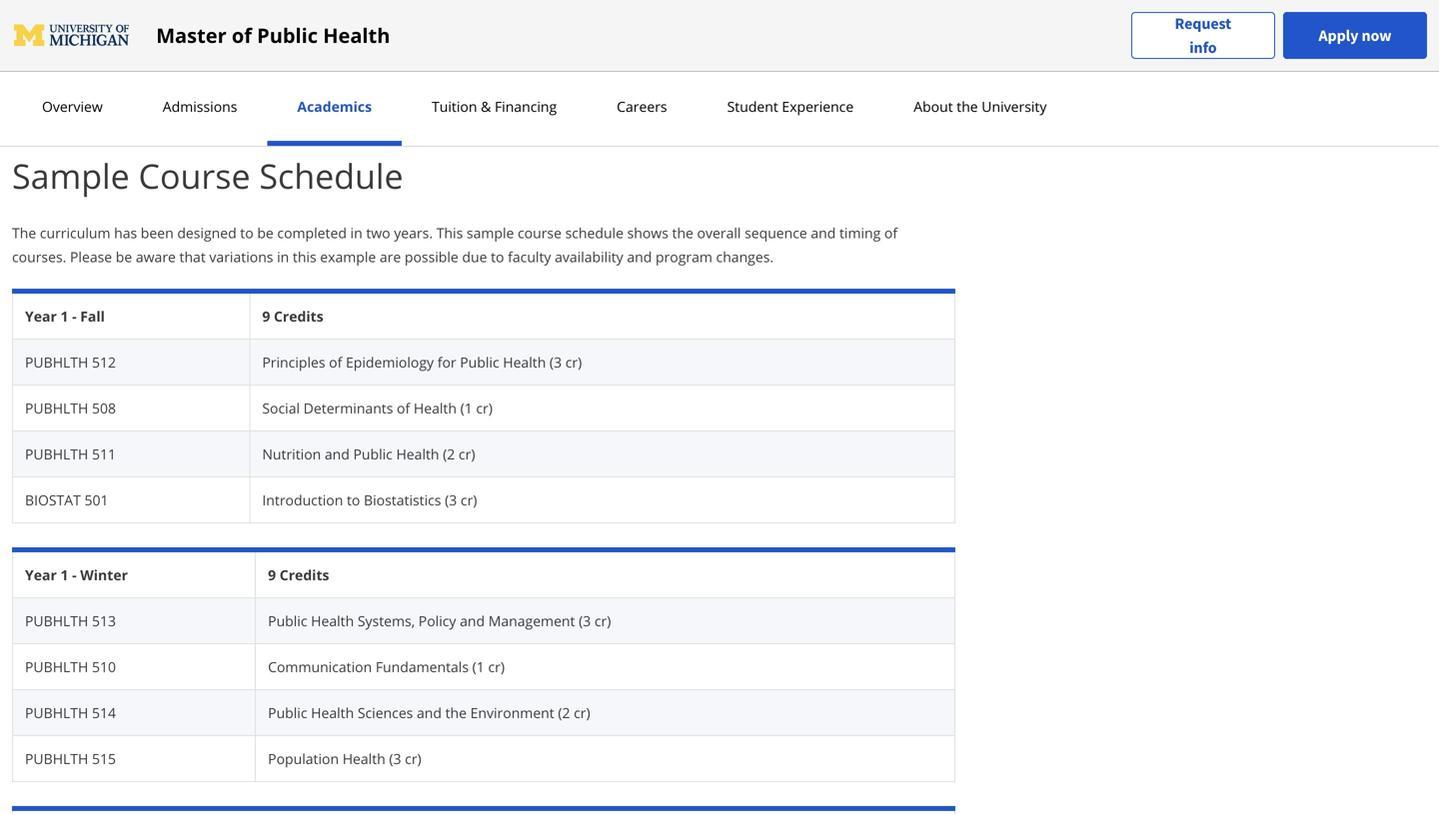 Task type: locate. For each thing, give the bounding box(es) containing it.
the right about
[[957, 97, 978, 116]]

pubhlth up biostat
[[25, 445, 88, 464]]

(2 right environment
[[558, 704, 570, 723]]

academics
[[297, 97, 372, 116]]

winter
[[80, 566, 128, 585]]

mph
[[361, 69, 392, 88]]

1 vertical spatial course
[[518, 223, 562, 242]]

2 1 from the top
[[60, 566, 68, 585]]

pubhlth for pubhlth 508
[[25, 399, 88, 418]]

1 for winter
[[60, 566, 68, 585]]

and down shows
[[627, 247, 652, 266]]

(2 down social determinants of health (1 cr)
[[443, 445, 455, 464]]

pubhlth 511
[[25, 445, 116, 464]]

fundamentals
[[376, 658, 469, 677]]

pubhlth left 514
[[25, 704, 88, 723]]

year up pubhlth 513
[[25, 566, 57, 585]]

1 vertical spatial -
[[72, 566, 77, 585]]

university of michigan image
[[12, 19, 132, 51]]

be up variations
[[257, 223, 274, 242]]

501
[[85, 491, 109, 510]]

this
[[436, 223, 463, 242]]

5 pubhlth from the top
[[25, 658, 88, 677]]

student experience
[[727, 97, 854, 116]]

of right timing
[[884, 223, 898, 242]]

the up program
[[672, 223, 694, 242]]

open
[[82, 69, 115, 88]]

student experience link
[[721, 97, 860, 116]]

9 credits down the introduction
[[268, 566, 329, 585]]

variations
[[209, 247, 273, 266]]

cr)
[[565, 353, 582, 372], [476, 399, 493, 418], [459, 445, 475, 464], [461, 491, 477, 510], [595, 612, 611, 631], [488, 658, 505, 677], [574, 704, 590, 723], [405, 750, 421, 769]]

1 vertical spatial (2
[[558, 704, 570, 723]]

of
[[232, 21, 252, 49], [884, 223, 898, 242], [329, 353, 342, 372], [397, 399, 410, 418]]

0 vertical spatial credits
[[274, 307, 324, 326]]

principles of epidemiology for public health (3 cr)
[[262, 353, 582, 372]]

2 year from the top
[[25, 566, 57, 585]]

1 left fall
[[60, 307, 68, 326]]

pubhlth for pubhlth 510
[[25, 658, 88, 677]]

and left see
[[207, 69, 232, 88]]

9 credits up principles
[[262, 307, 324, 326]]

(2
[[443, 445, 455, 464], [558, 704, 570, 723]]

0 horizontal spatial (2
[[443, 445, 455, 464]]

1 vertical spatial 1
[[60, 566, 68, 585]]

9 credits
[[262, 307, 324, 326], [268, 566, 329, 585]]

pubhlth left the 510
[[25, 658, 88, 677]]

0 vertical spatial 9 credits
[[262, 307, 324, 326]]

0 vertical spatial in
[[350, 223, 362, 242]]

pubhlth left 513 on the bottom left
[[25, 612, 88, 631]]

1 horizontal spatial in
[[350, 223, 362, 242]]

social
[[262, 399, 300, 418]]

9 for principles of epidemiology for public health (3 cr)
[[262, 307, 270, 326]]

request
[[1175, 13, 1232, 33]]

schedule
[[565, 223, 624, 242]]

1 vertical spatial 9 credits
[[268, 566, 329, 585]]

credits up principles
[[274, 307, 324, 326]]

0 horizontal spatial course
[[119, 69, 163, 88]]

about the university link
[[908, 97, 1053, 116]]

introduction
[[262, 491, 343, 510]]

0 vertical spatial for
[[444, 69, 463, 88]]

nutrition and public health (2 cr)
[[262, 445, 475, 464]]

year left fall
[[25, 307, 57, 326]]

for
[[444, 69, 463, 88], [437, 353, 456, 372]]

in
[[350, 223, 362, 242], [277, 247, 289, 266]]

(3
[[550, 353, 562, 372], [445, 491, 457, 510], [579, 612, 591, 631], [389, 750, 401, 769]]

1 1 from the top
[[60, 307, 68, 326]]

pubhlth for pubhlth 513
[[25, 612, 88, 631]]

public up communication
[[268, 612, 307, 631]]

overview link
[[36, 97, 109, 116]]

1 for fall
[[60, 307, 68, 326]]

0 vertical spatial course
[[119, 69, 163, 88]]

0 horizontal spatial to
[[240, 223, 254, 242]]

6 pubhlth from the top
[[25, 704, 88, 723]]

1
[[60, 307, 68, 326], [60, 566, 68, 585]]

biostat 501
[[25, 491, 109, 510]]

2 pubhlth from the top
[[25, 399, 88, 418]]

year 1 - winter
[[25, 566, 128, 585]]

been
[[141, 223, 174, 242]]

public right epidemiology on the top left of page
[[460, 353, 499, 372]]

public up introduction to biostatistics (3 cr)
[[353, 445, 393, 464]]

1 vertical spatial (1
[[472, 658, 485, 677]]

0 vertical spatial be
[[257, 223, 274, 242]]

public up population
[[268, 704, 307, 723]]

to down nutrition and public health (2 cr)
[[347, 491, 360, 510]]

(1 down principles of epidemiology for public health (3 cr)
[[460, 399, 472, 418]]

pubhlth for pubhlth 515
[[25, 750, 88, 769]]

the curriculum has been designed to be completed in two years. this sample course schedule shows the overall sequence and timing of courses. please be aware that variations in this example are possible due to faculty availability and program changes.
[[12, 223, 898, 266]]

9 for public health systems, policy and management (3 cr)
[[268, 566, 276, 585]]

7 pubhlth from the top
[[25, 750, 88, 769]]

2 horizontal spatial to
[[491, 247, 504, 266]]

of up see
[[232, 21, 252, 49]]

to up variations
[[240, 223, 254, 242]]

1 vertical spatial year
[[25, 566, 57, 585]]

3 pubhlth from the top
[[25, 445, 88, 464]]

nutrition
[[262, 445, 321, 464]]

public
[[257, 21, 318, 49], [460, 353, 499, 372], [353, 445, 393, 464], [268, 612, 307, 631], [268, 704, 307, 723]]

see
[[235, 69, 258, 88]]

1 pubhlth from the top
[[25, 353, 88, 372]]

communication
[[268, 658, 372, 677]]

0 vertical spatial 1
[[60, 307, 68, 326]]

biostat
[[25, 491, 81, 510]]

pubhlth down year 1 - fall
[[25, 353, 88, 372]]

pubhlth 510
[[25, 658, 116, 677]]

sample course schedule
[[12, 152, 403, 199]]

master of public health
[[156, 21, 390, 49]]

course inside 'the curriculum has been designed to be completed in two years. this sample course schedule shows the overall sequence and timing of courses. please be aware that variations in this example are possible due to faculty availability and program changes.'
[[518, 223, 562, 242]]

and left timing
[[811, 223, 836, 242]]

515
[[92, 750, 116, 769]]

two
[[366, 223, 390, 242]]

-
[[72, 307, 77, 326], [72, 566, 77, 585]]

9 down the introduction
[[268, 566, 276, 585]]

apply
[[1319, 25, 1359, 45]]

0 vertical spatial (2
[[443, 445, 455, 464]]

4 pubhlth from the top
[[25, 612, 88, 631]]

the
[[273, 69, 295, 88], [957, 97, 978, 116], [672, 223, 694, 242], [445, 704, 467, 723]]

info
[[1190, 37, 1217, 57]]

that
[[179, 247, 206, 266]]

512
[[92, 353, 116, 372]]

in left two
[[350, 223, 362, 242]]

example
[[320, 247, 376, 266]]

0 vertical spatial year
[[25, 307, 57, 326]]

course right open
[[119, 69, 163, 88]]

credits down the introduction
[[280, 566, 329, 585]]

to right due
[[491, 247, 504, 266]]

designed
[[177, 223, 237, 242]]

0 vertical spatial -
[[72, 307, 77, 326]]

sequence
[[745, 223, 807, 242]]

0 vertical spatial 9
[[262, 307, 270, 326]]

the inside 'the curriculum has been designed to be completed in two years. this sample course schedule shows the overall sequence and timing of courses. please be aware that variations in this example are possible due to faculty availability and program changes.'
[[672, 223, 694, 242]]

(1
[[460, 399, 472, 418], [472, 658, 485, 677]]

be
[[257, 223, 274, 242], [116, 247, 132, 266]]

1 - from the top
[[72, 307, 77, 326]]

to
[[240, 223, 254, 242], [491, 247, 504, 266], [347, 491, 360, 510]]

communication fundamentals (1 cr)
[[268, 658, 505, 677]]

in left this
[[277, 247, 289, 266]]

health
[[323, 21, 390, 49], [503, 353, 546, 372], [414, 399, 457, 418], [396, 445, 439, 464], [311, 612, 354, 631], [311, 704, 354, 723], [343, 750, 386, 769]]

(1 right fundamentals
[[472, 658, 485, 677]]

year for year 1 - fall
[[25, 307, 57, 326]]

1 vertical spatial credits
[[280, 566, 329, 585]]

of down epidemiology on the top left of page
[[397, 399, 410, 418]]

be down has
[[116, 247, 132, 266]]

511
[[92, 445, 116, 464]]

pubhlth left 515
[[25, 750, 88, 769]]

2 vertical spatial to
[[347, 491, 360, 510]]

1 year from the top
[[25, 307, 57, 326]]

an
[[62, 69, 78, 88]]

and right nutrition
[[325, 445, 350, 464]]

and
[[207, 69, 232, 88], [811, 223, 836, 242], [627, 247, 652, 266], [325, 445, 350, 464], [460, 612, 485, 631], [417, 704, 442, 723]]

please
[[70, 247, 112, 266]]

for right epidemiology on the top left of page
[[437, 353, 456, 372]]

public up if
[[257, 21, 318, 49]]

1 vertical spatial to
[[491, 247, 504, 266]]

year for year 1 - winter
[[25, 566, 57, 585]]

1 horizontal spatial course
[[518, 223, 562, 242]]

course up faculty
[[518, 223, 562, 242]]

9
[[262, 307, 270, 326], [268, 566, 276, 585]]

pubhlth left 508
[[25, 399, 88, 418]]

michigan
[[298, 69, 357, 88]]

1 vertical spatial be
[[116, 247, 132, 266]]

right
[[410, 69, 440, 88]]

1 left winter
[[60, 566, 68, 585]]

for left you.
[[444, 69, 463, 88]]

- left winter
[[72, 566, 77, 585]]

2 - from the top
[[72, 566, 77, 585]]

0 horizontal spatial in
[[277, 247, 289, 266]]

request info button
[[1131, 11, 1275, 59]]

9 up principles
[[262, 307, 270, 326]]

out
[[36, 69, 58, 88]]

- left fall
[[72, 307, 77, 326]]

1 vertical spatial 9
[[268, 566, 276, 585]]

0 vertical spatial to
[[240, 223, 254, 242]]



Task type: describe. For each thing, give the bounding box(es) containing it.
apply now
[[1319, 25, 1392, 45]]

try
[[12, 69, 32, 88]]

of right principles
[[329, 353, 342, 372]]

credits for public
[[280, 566, 329, 585]]

management
[[488, 612, 575, 631]]

schedule
[[259, 152, 403, 199]]

pubhlth 513
[[25, 612, 116, 631]]

population health (3 cr)
[[268, 750, 421, 769]]

sciences
[[358, 704, 413, 723]]

now
[[1362, 25, 1392, 45]]

admissions
[[163, 97, 237, 116]]

are
[[380, 247, 401, 266]]

completed
[[277, 223, 347, 242]]

- for winter
[[72, 566, 77, 585]]

introduction to biostatistics (3 cr)
[[262, 491, 477, 510]]

try out an open course today and see if the michigan mph is right for you.
[[12, 69, 494, 88]]

513
[[92, 612, 116, 631]]

program
[[656, 247, 713, 266]]

pubhlth for pubhlth 512
[[25, 353, 88, 372]]

the
[[12, 223, 36, 242]]

principles
[[262, 353, 325, 372]]

year 1 - fall
[[25, 307, 105, 326]]

pubhlth 512
[[25, 353, 116, 372]]

9 credits for public
[[268, 566, 329, 585]]

course
[[138, 152, 250, 199]]

pubhlth 508
[[25, 399, 116, 418]]

request info
[[1175, 13, 1232, 57]]

9 credits for principles
[[262, 307, 324, 326]]

student
[[727, 97, 778, 116]]

careers link
[[611, 97, 673, 116]]

1 horizontal spatial to
[[347, 491, 360, 510]]

tuition & financing link
[[426, 97, 563, 116]]

public health systems, policy and management (3 cr)
[[268, 612, 611, 631]]

shows
[[627, 223, 669, 242]]

biostatistics
[[364, 491, 441, 510]]

1 horizontal spatial (2
[[558, 704, 570, 723]]

faculty
[[508, 247, 551, 266]]

systems,
[[358, 612, 415, 631]]

the left environment
[[445, 704, 467, 723]]

curriculum
[[40, 223, 110, 242]]

courses.
[[12, 247, 66, 266]]

admissions link
[[157, 97, 243, 116]]

has
[[114, 223, 137, 242]]

apply now button
[[1283, 12, 1427, 59]]

tuition
[[432, 97, 477, 116]]

of inside 'the curriculum has been designed to be completed in two years. this sample course schedule shows the overall sequence and timing of courses. please be aware that variations in this example are possible due to faculty availability and program changes.'
[[884, 223, 898, 242]]

public health sciences and the environment (2 cr)
[[268, 704, 590, 723]]

possible
[[405, 247, 459, 266]]

aware
[[136, 247, 176, 266]]

pubhlth 515
[[25, 750, 116, 769]]

sample
[[12, 152, 130, 199]]

financing
[[495, 97, 557, 116]]

years.
[[394, 223, 433, 242]]

0 vertical spatial (1
[[460, 399, 472, 418]]

policy
[[419, 612, 456, 631]]

this
[[293, 247, 316, 266]]

today
[[166, 69, 203, 88]]

- for fall
[[72, 307, 77, 326]]

508
[[92, 399, 116, 418]]

social determinants of health (1 cr)
[[262, 399, 493, 418]]

pubhlth for pubhlth 511
[[25, 445, 88, 464]]

and right policy
[[460, 612, 485, 631]]

fall
[[80, 307, 105, 326]]

determinants
[[304, 399, 393, 418]]

credits for principles
[[274, 307, 324, 326]]

master
[[156, 21, 227, 49]]

and right sciences
[[417, 704, 442, 723]]

is
[[396, 69, 406, 88]]

510
[[92, 658, 116, 677]]

epidemiology
[[346, 353, 434, 372]]

about
[[914, 97, 953, 116]]

academics link
[[291, 97, 378, 116]]

environment
[[470, 704, 554, 723]]

&
[[481, 97, 491, 116]]

careers
[[617, 97, 667, 116]]

about the university
[[914, 97, 1047, 116]]

514
[[92, 704, 116, 723]]

1 horizontal spatial be
[[257, 223, 274, 242]]

1 vertical spatial in
[[277, 247, 289, 266]]

overall
[[697, 223, 741, 242]]

the right if
[[273, 69, 295, 88]]

0 horizontal spatial be
[[116, 247, 132, 266]]

pubhlth for pubhlth 514
[[25, 704, 88, 723]]

timing
[[840, 223, 881, 242]]

experience
[[782, 97, 854, 116]]

you.
[[466, 69, 494, 88]]

population
[[268, 750, 339, 769]]

1 vertical spatial for
[[437, 353, 456, 372]]

availability
[[555, 247, 623, 266]]



Task type: vqa. For each thing, say whether or not it's contained in the screenshot.
to to the middle
yes



